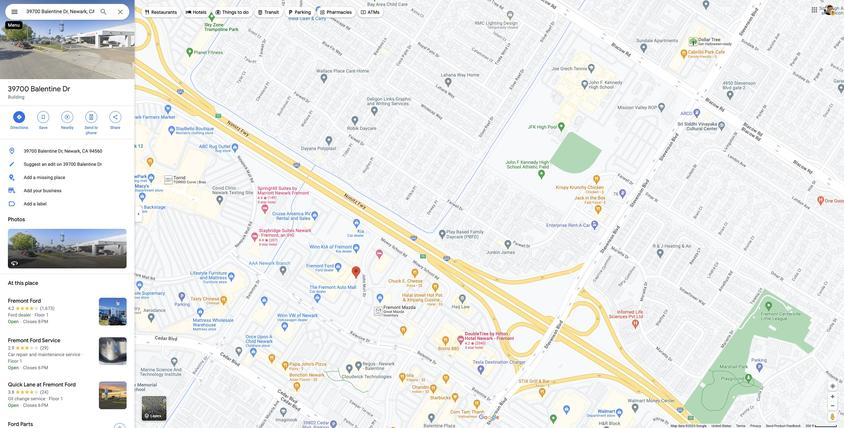 Task type: locate. For each thing, give the bounding box(es) containing it.
3.8 stars 24 reviews image
[[8, 389, 48, 396]]

0 vertical spatial closes
[[23, 319, 37, 324]]

fremont up 4.2
[[8, 298, 29, 304]]

3 open from the top
[[8, 403, 19, 408]]

0 horizontal spatial dr
[[63, 84, 70, 94]]

1 vertical spatial fremont
[[8, 337, 29, 344]]

1 vertical spatial to
[[94, 125, 98, 130]]

0 vertical spatial open
[[8, 319, 19, 324]]

None field
[[26, 8, 94, 16]]

2 horizontal spatial 1
[[60, 396, 63, 401]]

closes down change
[[23, 403, 37, 408]]

repair
[[16, 352, 28, 357]]

1 vertical spatial 39700
[[24, 148, 37, 154]]

place
[[54, 175, 65, 180], [25, 280, 38, 287]]

change
[[14, 396, 30, 401]]

1 horizontal spatial dr
[[97, 162, 102, 167]]

39700 balentine dr, newark, ca 94560 button
[[0, 144, 135, 158]]

0 vertical spatial 39700
[[8, 84, 29, 94]]

ft
[[812, 424, 815, 428]]

· down 4.2 stars 1,673 reviews image
[[32, 312, 33, 318]]

add your business
[[24, 188, 62, 193]]

39700 for dr
[[8, 84, 29, 94]]


[[144, 9, 150, 16]]

0 vertical spatial 1
[[46, 312, 49, 318]]

1 vertical spatial 6 pm
[[38, 403, 48, 408]]

1 vertical spatial ⋅
[[20, 365, 22, 370]]

ford up 2.9 stars 29 reviews image
[[30, 337, 41, 344]]

closes down and
[[23, 365, 37, 370]]

·
[[32, 312, 33, 318], [81, 352, 83, 357], [46, 396, 48, 401]]

service
[[66, 352, 80, 357], [31, 396, 45, 401]]

a left the label
[[33, 201, 36, 207]]

parts
[[20, 421, 33, 428]]

to
[[238, 9, 242, 15], [94, 125, 98, 130]]

⋅ down the dealer
[[20, 319, 22, 324]]

1 ⋅ from the top
[[20, 319, 22, 324]]

do
[[243, 9, 249, 15]]

1 vertical spatial ·
[[81, 352, 83, 357]]

1 vertical spatial place
[[25, 280, 38, 287]]

39700
[[8, 84, 29, 94], [24, 148, 37, 154], [63, 162, 76, 167]]

send
[[85, 125, 93, 130], [766, 424, 774, 428]]

0 vertical spatial send
[[85, 125, 93, 130]]

floor
[[35, 312, 45, 318], [8, 359, 18, 364], [49, 396, 59, 401]]

directions
[[10, 125, 28, 130]]

2 closes from the top
[[23, 365, 37, 370]]

to up phone
[[94, 125, 98, 130]]

1 horizontal spatial ·
[[46, 396, 48, 401]]

ford dealer · floor 1 open ⋅ closes 8 pm
[[8, 312, 49, 324]]

2 ⋅ from the top
[[20, 365, 22, 370]]

phone
[[86, 131, 97, 135]]

2 vertical spatial open
[[8, 403, 19, 408]]

open down the car
[[8, 365, 19, 370]]

2.9 stars 29 reviews image
[[8, 345, 48, 351]]

place right this
[[25, 280, 38, 287]]

car repair and maintenance service · floor 1 open ⋅ closes 6 pm
[[8, 352, 83, 370]]

open down oil
[[8, 403, 19, 408]]

39700 up building at the left top
[[8, 84, 29, 94]]

3 ⋅ from the top
[[20, 403, 22, 408]]

feedback
[[787, 424, 801, 428]]

ford up 4.2 stars 1,673 reviews image
[[30, 298, 41, 304]]

layers
[[151, 414, 161, 418]]

balentine left dr,
[[38, 148, 57, 154]]

8 pm
[[38, 319, 48, 324]]

0 horizontal spatial floor
[[8, 359, 18, 364]]


[[361, 9, 366, 16]]

0 horizontal spatial to
[[94, 125, 98, 130]]

2 vertical spatial closes
[[23, 403, 37, 408]]

2 a from the top
[[33, 201, 36, 207]]

floor down the car
[[8, 359, 18, 364]]

service down (24)
[[31, 396, 45, 401]]

1 open from the top
[[8, 319, 19, 324]]

1 vertical spatial closes
[[23, 365, 37, 370]]

1 a from the top
[[33, 175, 36, 180]]

2 horizontal spatial floor
[[49, 396, 59, 401]]

0 vertical spatial floor
[[35, 312, 45, 318]]

0 vertical spatial balentine
[[31, 84, 61, 94]]

terms button
[[737, 424, 746, 428]]

0 horizontal spatial ·
[[32, 312, 33, 318]]

1 vertical spatial send
[[766, 424, 774, 428]]

at
[[37, 382, 42, 388]]

1 add from the top
[[24, 175, 32, 180]]

add a missing place button
[[0, 171, 135, 184]]

dr up 
[[63, 84, 70, 94]]

39700 right on
[[63, 162, 76, 167]]

6 pm inside car repair and maintenance service · floor 1 open ⋅ closes 6 pm
[[38, 365, 48, 370]]

1 vertical spatial add
[[24, 188, 32, 193]]

⋅ down change
[[20, 403, 22, 408]]

open down the dealer
[[8, 319, 19, 324]]

united states
[[712, 424, 732, 428]]

1 vertical spatial a
[[33, 201, 36, 207]]

39700 inside 39700 balentine dr building
[[8, 84, 29, 94]]

2 vertical spatial 39700
[[63, 162, 76, 167]]

floor inside the oil change service · floor 1 open ⋅ closes 6 pm
[[49, 396, 59, 401]]

1 inside ford dealer · floor 1 open ⋅ closes 8 pm
[[46, 312, 49, 318]]

6 pm down maintenance
[[38, 365, 48, 370]]

suggest
[[24, 162, 41, 167]]

1 horizontal spatial 1
[[46, 312, 49, 318]]

(1,673)
[[40, 306, 55, 311]]

ford parts
[[8, 421, 33, 428]]

1 vertical spatial 1
[[20, 359, 22, 364]]

oil
[[8, 396, 13, 401]]

2 add from the top
[[24, 188, 32, 193]]

3 add from the top
[[24, 201, 32, 207]]

suggest an edit on 39700 balentine dr
[[24, 162, 102, 167]]

39700 up suggest
[[24, 148, 37, 154]]

1 closes from the top
[[23, 319, 37, 324]]

newark,
[[64, 148, 81, 154]]

39700 balentine dr main content
[[0, 0, 135, 428]]

1 vertical spatial service
[[31, 396, 45, 401]]

ford
[[30, 298, 41, 304], [8, 312, 17, 318], [30, 337, 41, 344], [65, 382, 76, 388], [8, 421, 19, 428]]

0 vertical spatial place
[[54, 175, 65, 180]]

0 vertical spatial fremont
[[8, 298, 29, 304]]

0 vertical spatial add
[[24, 175, 32, 180]]

6 pm
[[38, 365, 48, 370], [38, 403, 48, 408]]

add down suggest
[[24, 175, 32, 180]]


[[64, 113, 70, 121]]

oil change service · floor 1 open ⋅ closes 6 pm
[[8, 396, 63, 408]]

0 vertical spatial dr
[[63, 84, 70, 94]]

a for missing
[[33, 175, 36, 180]]

0 vertical spatial a
[[33, 175, 36, 180]]

1 horizontal spatial service
[[66, 352, 80, 357]]

dr down 94560
[[97, 162, 102, 167]]

 things to do
[[215, 9, 249, 16]]

floor down the quick lane at fremont ford
[[49, 396, 59, 401]]

3 closes from the top
[[23, 403, 37, 408]]

fremont up (24)
[[43, 382, 63, 388]]

6 pm inside the oil change service · floor 1 open ⋅ closes 6 pm
[[38, 403, 48, 408]]

0 vertical spatial ·
[[32, 312, 33, 318]]

1 horizontal spatial to
[[238, 9, 242, 15]]

0 vertical spatial 6 pm
[[38, 365, 48, 370]]

3.8
[[8, 390, 14, 395]]

dr
[[63, 84, 70, 94], [97, 162, 102, 167]]

ford right at
[[65, 382, 76, 388]]

service right maintenance
[[66, 352, 80, 357]]

2 horizontal spatial ·
[[81, 352, 83, 357]]

balentine
[[31, 84, 61, 94], [38, 148, 57, 154], [77, 162, 96, 167]]

photos
[[8, 216, 25, 223]]

restaurants
[[151, 9, 177, 15]]

39700 Balentine Dr, Newark, CA 94560 field
[[5, 4, 129, 20]]

1 vertical spatial open
[[8, 365, 19, 370]]

balentine up ''
[[31, 84, 61, 94]]

1 down repair
[[20, 359, 22, 364]]

send up phone
[[85, 125, 93, 130]]

dr inside button
[[97, 162, 102, 167]]

ca
[[82, 148, 88, 154]]

1 horizontal spatial place
[[54, 175, 65, 180]]

1 6 pm from the top
[[38, 365, 48, 370]]

⋅ down repair
[[20, 365, 22, 370]]

zoom out image
[[831, 403, 836, 408]]

save
[[39, 125, 48, 130]]

footer inside google maps "element"
[[671, 424, 806, 428]]

product
[[775, 424, 786, 428]]

balentine inside 39700 balentine dr building
[[31, 84, 61, 94]]

⋅
[[20, 319, 22, 324], [20, 365, 22, 370], [20, 403, 22, 408]]

2 open from the top
[[8, 365, 19, 370]]

0 horizontal spatial 1
[[20, 359, 22, 364]]

39700 for dr,
[[24, 148, 37, 154]]

· down (24)
[[46, 396, 48, 401]]

1 vertical spatial floor
[[8, 359, 18, 364]]

business
[[43, 188, 62, 193]]

google maps element
[[0, 0, 844, 428]]

0 vertical spatial ⋅
[[20, 319, 22, 324]]

0 vertical spatial to
[[238, 9, 242, 15]]

closes down the dealer
[[23, 319, 37, 324]]

0 horizontal spatial send
[[85, 125, 93, 130]]

2 vertical spatial ⋅
[[20, 403, 22, 408]]

1 horizontal spatial send
[[766, 424, 774, 428]]

united states button
[[712, 424, 732, 428]]

add for add a label
[[24, 201, 32, 207]]

2 vertical spatial floor
[[49, 396, 59, 401]]

add left "your" at the left of page
[[24, 188, 32, 193]]

send left product
[[766, 424, 774, 428]]

maintenance
[[38, 352, 65, 357]]

a left missing
[[33, 175, 36, 180]]

united
[[712, 424, 721, 428]]

2 vertical spatial ·
[[46, 396, 48, 401]]

1 horizontal spatial floor
[[35, 312, 45, 318]]

2 vertical spatial add
[[24, 201, 32, 207]]

add left the label
[[24, 201, 32, 207]]

privacy
[[751, 424, 761, 428]]

footer
[[671, 424, 806, 428]]

ford left the "parts"
[[8, 421, 19, 428]]

actions for 39700 balentine dr region
[[0, 106, 135, 139]]

send inside button
[[766, 424, 774, 428]]

send for send to phone
[[85, 125, 93, 130]]

closes inside ford dealer · floor 1 open ⋅ closes 8 pm
[[23, 319, 37, 324]]

1 up the ford parts link
[[60, 396, 63, 401]]

send product feedback
[[766, 424, 801, 428]]

footer containing map data ©2023 google
[[671, 424, 806, 428]]

2 6 pm from the top
[[38, 403, 48, 408]]

1 vertical spatial dr
[[97, 162, 102, 167]]

floor up 8 pm
[[35, 312, 45, 318]]

balentine for dr
[[31, 84, 61, 94]]

fremont for fremont ford
[[8, 298, 29, 304]]

39700 balentine dr, newark, ca 94560
[[24, 148, 102, 154]]

lane
[[24, 382, 35, 388]]

fremont ford service
[[8, 337, 60, 344]]

data
[[678, 424, 685, 428]]

1 down (1,673)
[[46, 312, 49, 318]]

closes
[[23, 319, 37, 324], [23, 365, 37, 370], [23, 403, 37, 408]]

2 vertical spatial 1
[[60, 396, 63, 401]]

open inside ford dealer · floor 1 open ⋅ closes 8 pm
[[8, 319, 19, 324]]

parking
[[295, 9, 311, 15]]

send inside send to phone
[[85, 125, 93, 130]]


[[40, 113, 46, 121]]

balentine down ca
[[77, 162, 96, 167]]

place down on
[[54, 175, 65, 180]]

200 ft
[[806, 424, 815, 428]]


[[288, 9, 294, 16]]

fremont up 2.9
[[8, 337, 29, 344]]

to left do
[[238, 9, 242, 15]]

ford down 4.2
[[8, 312, 17, 318]]

this
[[15, 280, 24, 287]]

6 pm down (24)
[[38, 403, 48, 408]]

0 vertical spatial service
[[66, 352, 80, 357]]

send for send product feedback
[[766, 424, 774, 428]]

· right maintenance
[[81, 352, 83, 357]]

0 horizontal spatial service
[[31, 396, 45, 401]]

1 vertical spatial balentine
[[38, 148, 57, 154]]

place inside button
[[54, 175, 65, 180]]

39700 balentine dr building
[[8, 84, 70, 100]]

1 inside car repair and maintenance service · floor 1 open ⋅ closes 6 pm
[[20, 359, 22, 364]]

privacy button
[[751, 424, 761, 428]]

0 horizontal spatial place
[[25, 280, 38, 287]]

closes inside the oil change service · floor 1 open ⋅ closes 6 pm
[[23, 403, 37, 408]]



Task type: vqa. For each thing, say whether or not it's contained in the screenshot.
585 Liberty St Se, Salem, Or 97301 button
no



Task type: describe. For each thing, give the bounding box(es) containing it.
none field inside 39700 balentine dr, newark, ca 94560 field
[[26, 8, 94, 16]]

· inside ford dealer · floor 1 open ⋅ closes 8 pm
[[32, 312, 33, 318]]

1 inside the oil change service · floor 1 open ⋅ closes 6 pm
[[60, 396, 63, 401]]

your
[[33, 188, 42, 193]]

a for label
[[33, 201, 36, 207]]

ford parts link
[[0, 416, 135, 428]]

2.9
[[8, 345, 14, 351]]

⋅ inside ford dealer · floor 1 open ⋅ closes 8 pm
[[20, 319, 22, 324]]

add your business link
[[0, 184, 135, 197]]

on
[[57, 162, 62, 167]]

add for add your business
[[24, 188, 32, 193]]

 atms
[[361, 9, 380, 16]]

hotels
[[193, 9, 207, 15]]


[[112, 113, 118, 121]]

google
[[697, 424, 707, 428]]

closes inside car repair and maintenance service · floor 1 open ⋅ closes 6 pm
[[23, 365, 37, 370]]

 restaurants
[[144, 9, 177, 16]]

dealer
[[18, 312, 31, 318]]

quick
[[8, 382, 22, 388]]

send to phone
[[85, 125, 98, 135]]

suggest an edit on 39700 balentine dr button
[[0, 158, 135, 171]]

atms
[[368, 9, 380, 15]]

⋅ inside the oil change service · floor 1 open ⋅ closes 6 pm
[[20, 403, 22, 408]]

200 ft button
[[806, 424, 838, 428]]

map
[[671, 424, 678, 428]]

 parking
[[288, 9, 311, 16]]

(29)
[[40, 345, 48, 351]]

and
[[29, 352, 37, 357]]

states
[[722, 424, 732, 428]]

edit
[[48, 162, 56, 167]]

floor inside ford dealer · floor 1 open ⋅ closes 8 pm
[[35, 312, 45, 318]]


[[11, 7, 18, 16]]

 hotels
[[186, 9, 207, 16]]

collapse side panel image
[[135, 210, 142, 218]]


[[16, 113, 22, 121]]

at this place
[[8, 280, 38, 287]]

⋅ inside car repair and maintenance service · floor 1 open ⋅ closes 6 pm
[[20, 365, 22, 370]]

add for add a missing place
[[24, 175, 32, 180]]

200
[[806, 424, 812, 428]]

service
[[42, 337, 60, 344]]

open inside car repair and maintenance service · floor 1 open ⋅ closes 6 pm
[[8, 365, 19, 370]]

directions image
[[117, 426, 123, 428]]

ford inside the ford parts link
[[8, 421, 19, 428]]

balentine for dr,
[[38, 148, 57, 154]]

add a missing place
[[24, 175, 65, 180]]

 pharmacies
[[320, 9, 352, 16]]

zoom in image
[[831, 394, 836, 399]]

missing
[[37, 175, 53, 180]]

fremont ford
[[8, 298, 41, 304]]

service inside car repair and maintenance service · floor 1 open ⋅ closes 6 pm
[[66, 352, 80, 357]]

service inside the oil change service · floor 1 open ⋅ closes 6 pm
[[31, 396, 45, 401]]

 transit
[[257, 9, 279, 16]]

· inside the oil change service · floor 1 open ⋅ closes 6 pm
[[46, 396, 48, 401]]

show your location image
[[830, 383, 836, 389]]

an
[[42, 162, 47, 167]]

floor inside car repair and maintenance service · floor 1 open ⋅ closes 6 pm
[[8, 359, 18, 364]]

nearby
[[61, 125, 74, 130]]

send product feedback button
[[766, 424, 801, 428]]


[[320, 9, 326, 16]]

terms
[[737, 424, 746, 428]]

pharmacies
[[327, 9, 352, 15]]


[[88, 113, 94, 121]]


[[186, 9, 192, 16]]

· inside car repair and maintenance service · floor 1 open ⋅ closes 6 pm
[[81, 352, 83, 357]]

things
[[222, 9, 237, 15]]


[[215, 9, 221, 16]]

 search field
[[5, 4, 129, 21]]

 button
[[5, 4, 24, 21]]

dr,
[[58, 148, 63, 154]]

dr inside 39700 balentine dr building
[[63, 84, 70, 94]]

car
[[8, 352, 15, 357]]

transit
[[265, 9, 279, 15]]

label
[[37, 201, 47, 207]]

show street view coverage image
[[828, 412, 838, 422]]

2 vertical spatial fremont
[[43, 382, 63, 388]]

4.2 stars 1,673 reviews image
[[8, 305, 55, 312]]

add a label button
[[0, 197, 135, 210]]

open inside the oil change service · floor 1 open ⋅ closes 6 pm
[[8, 403, 19, 408]]

ford inside ford dealer · floor 1 open ⋅ closes 8 pm
[[8, 312, 17, 318]]

to inside  things to do
[[238, 9, 242, 15]]

4.2
[[8, 306, 14, 311]]

2 vertical spatial balentine
[[77, 162, 96, 167]]

to inside send to phone
[[94, 125, 98, 130]]

map data ©2023 google
[[671, 424, 707, 428]]

fremont for fremont ford service
[[8, 337, 29, 344]]

94560
[[89, 148, 102, 154]]

share
[[110, 125, 120, 130]]

(24)
[[40, 390, 48, 395]]

add a label
[[24, 201, 47, 207]]

quick lane at fremont ford
[[8, 382, 76, 388]]


[[257, 9, 263, 16]]

building
[[8, 94, 24, 100]]



